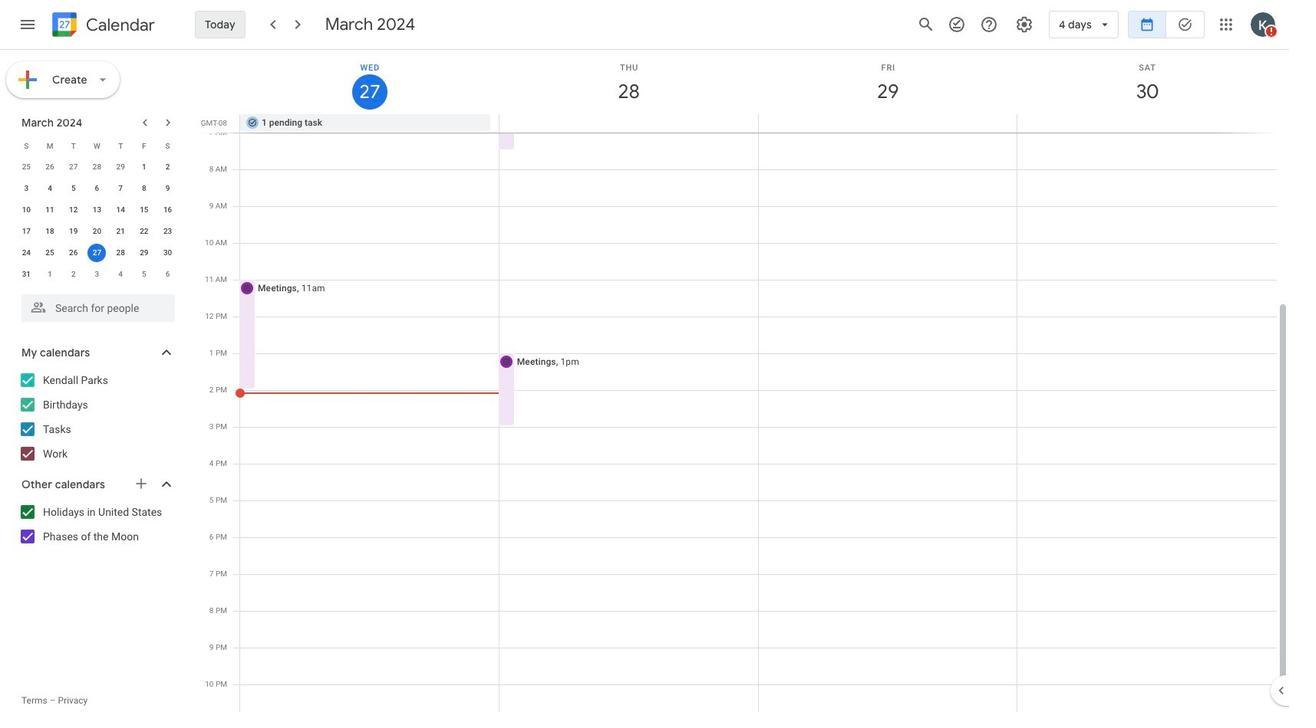 Task type: describe. For each thing, give the bounding box(es) containing it.
2 element
[[159, 158, 177, 177]]

16 element
[[159, 201, 177, 219]]

12 element
[[64, 201, 83, 219]]

february 25 element
[[17, 158, 36, 177]]

9 element
[[159, 180, 177, 198]]

february 27 element
[[64, 158, 83, 177]]

april 5 element
[[135, 266, 153, 284]]

settings menu image
[[1015, 15, 1034, 34]]

february 26 element
[[41, 158, 59, 177]]

14 element
[[111, 201, 130, 219]]

7 element
[[111, 180, 130, 198]]

24 element
[[17, 244, 36, 262]]

other calendars list
[[3, 500, 190, 549]]

april 2 element
[[64, 266, 83, 284]]

february 29 element
[[111, 158, 130, 177]]

17 element
[[17, 223, 36, 241]]

27, today element
[[88, 244, 106, 262]]

21 element
[[111, 223, 130, 241]]

31 element
[[17, 266, 36, 284]]

18 element
[[41, 223, 59, 241]]

11 element
[[41, 201, 59, 219]]

10 element
[[17, 201, 36, 219]]



Task type: locate. For each thing, give the bounding box(es) containing it.
28 element
[[111, 244, 130, 262]]

heading inside calendar 'element'
[[83, 16, 155, 34]]

add other calendars image
[[134, 477, 149, 492]]

4 element
[[41, 180, 59, 198]]

grid
[[196, 50, 1289, 713]]

february 28 element
[[88, 158, 106, 177]]

cell inside the march 2024 grid
[[85, 243, 109, 264]]

row group
[[15, 157, 180, 285]]

april 3 element
[[88, 266, 106, 284]]

19 element
[[64, 223, 83, 241]]

april 4 element
[[111, 266, 130, 284]]

None search field
[[0, 289, 190, 322]]

13 element
[[88, 201, 106, 219]]

30 element
[[159, 244, 177, 262]]

main drawer image
[[18, 15, 37, 34]]

april 1 element
[[41, 266, 59, 284]]

cell
[[499, 114, 758, 133], [758, 114, 1017, 133], [1017, 114, 1276, 133], [85, 243, 109, 264]]

my calendars list
[[3, 368, 190, 467]]

25 element
[[41, 244, 59, 262]]

8 element
[[135, 180, 153, 198]]

5 element
[[64, 180, 83, 198]]

20 element
[[88, 223, 106, 241]]

april 6 element
[[159, 266, 177, 284]]

29 element
[[135, 244, 153, 262]]

calendar element
[[49, 9, 155, 43]]

1 element
[[135, 158, 153, 177]]

6 element
[[88, 180, 106, 198]]

heading
[[83, 16, 155, 34]]

22 element
[[135, 223, 153, 241]]

26 element
[[64, 244, 83, 262]]

march 2024 grid
[[15, 135, 180, 285]]

23 element
[[159, 223, 177, 241]]

3 element
[[17, 180, 36, 198]]

Search for people text field
[[31, 295, 166, 322]]

15 element
[[135, 201, 153, 219]]

row
[[233, 114, 1289, 133], [15, 135, 180, 157], [15, 157, 180, 178], [15, 178, 180, 200], [15, 200, 180, 221], [15, 221, 180, 243], [15, 243, 180, 264], [15, 264, 180, 285]]



Task type: vqa. For each thing, say whether or not it's contained in the screenshot.
"heading" within the Calendar element
no



